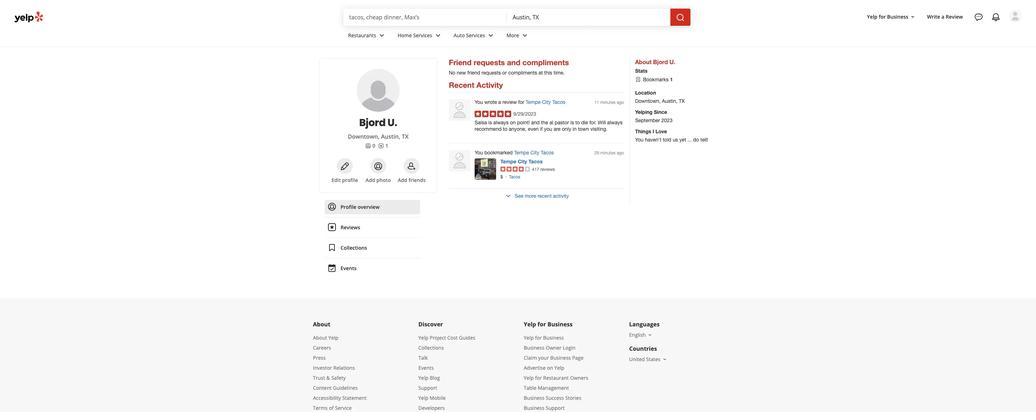 Task type: describe. For each thing, give the bounding box(es) containing it.
and inside friend requests and compliments no new friend requests or compliments at this time.
[[507, 58, 521, 67]]

for right 'review'
[[519, 99, 525, 105]]

profile
[[342, 177, 358, 184]]

only
[[562, 126, 572, 132]]

see more recent activity link
[[449, 189, 624, 204]]

languages
[[630, 321, 660, 329]]

edit profile image
[[341, 162, 349, 171]]

collections inside menu item
[[341, 245, 367, 251]]

0 vertical spatial collections link
[[325, 241, 420, 255]]

1 vertical spatial events link
[[419, 365, 434, 372]]

tacos down 4.0 star rating image
[[509, 175, 521, 180]]

417 reviews
[[532, 167, 555, 172]]

11 minutes ago
[[595, 100, 624, 105]]

activity
[[477, 81, 503, 90]]

service
[[335, 405, 352, 412]]

24 event v2 image
[[328, 264, 337, 273]]

2 vertical spatial tempe
[[501, 159, 517, 165]]

about for about bjord u.
[[636, 58, 652, 65]]

talk link
[[419, 355, 428, 362]]

activity
[[553, 193, 569, 199]]

for up yelp for business link
[[538, 321, 546, 329]]

united
[[630, 356, 645, 363]]

minutes for bookmarked
[[601, 151, 616, 156]]

your
[[539, 355, 549, 362]]

0 vertical spatial tempe
[[526, 99, 541, 105]]

you for you bookmarked tempe city tacos
[[475, 150, 483, 156]]

16 chevron down v2 image for languages
[[648, 333, 653, 338]]

business support link
[[524, 405, 565, 412]]

notifications image
[[992, 13, 1001, 22]]

events inside yelp project cost guides collections talk events yelp blog support yelp mobile developers
[[419, 365, 434, 372]]

english button
[[630, 332, 653, 339]]

no
[[449, 70, 456, 76]]

see
[[515, 193, 524, 199]]

yelp for restaurant owners link
[[524, 375, 589, 382]]

management
[[538, 385, 569, 392]]

if
[[540, 126, 543, 132]]

since
[[654, 109, 668, 115]]

support inside yelp for business business owner login claim your business page advertise on yelp yelp for restaurant owners table management business success stories business support
[[546, 405, 565, 412]]

home services link
[[392, 26, 448, 47]]

2 is from the left
[[571, 120, 574, 126]]

write a review
[[928, 13, 964, 20]]

1 vertical spatial compliments
[[509, 70, 538, 76]]

yelp for business link
[[524, 335, 564, 342]]

bookmarks 1
[[643, 76, 673, 83]]

yelp blog link
[[419, 375, 440, 382]]

a inside 'element'
[[942, 13, 945, 20]]

of
[[329, 405, 334, 412]]

yelp project cost guides link
[[419, 335, 476, 342]]

1 vertical spatial tempe
[[514, 150, 529, 156]]

yelp project cost guides collections talk events yelp blog support yelp mobile developers
[[419, 335, 476, 412]]

29
[[595, 151, 600, 156]]

tacos link
[[509, 175, 521, 180]]

Near text field
[[513, 13, 665, 21]]

about yelp careers press investor relations trust & safety content guidelines accessibility statement terms of service
[[313, 335, 367, 412]]

more
[[525, 193, 537, 199]]

write a review link
[[925, 10, 966, 23]]

business success stories link
[[524, 395, 582, 402]]

29 minutes ago
[[595, 151, 624, 156]]

about bjord u.
[[636, 58, 676, 65]]

at
[[539, 70, 543, 76]]

stories
[[566, 395, 582, 402]]

austin, inside bjord u. downtown, austin, tx
[[381, 133, 401, 141]]

downtown, inside bjord u. downtown, austin, tx
[[348, 133, 380, 141]]

time.
[[554, 70, 565, 76]]

claim
[[524, 355, 537, 362]]

cost
[[448, 335, 458, 342]]

i
[[653, 128, 655, 134]]

salsa
[[475, 120, 487, 126]]

safety
[[332, 375, 346, 382]]

write
[[928, 13, 941, 20]]

location downtown, austin, tx
[[636, 90, 685, 104]]

none field near
[[513, 13, 665, 21]]

for up business owner login link
[[535, 335, 542, 342]]

0 vertical spatial u.
[[670, 58, 676, 65]]

on inside salsa is always on point! and the al pastor is to die for. will always recommend to anyone, even if you are only in town visiting.
[[510, 120, 516, 126]]

salsa is always on point! and the al pastor is to die for. will always recommend to anyone, even if you are only in town visiting.
[[475, 120, 623, 132]]

24 chevron down v2 image for more
[[521, 31, 529, 40]]

0 vertical spatial compliments
[[523, 58, 569, 67]]

collections menu item
[[325, 241, 420, 259]]

talk
[[419, 355, 428, 362]]

1 inside reviews 'element'
[[386, 142, 389, 149]]

reviews
[[541, 167, 555, 172]]

guides
[[459, 335, 476, 342]]

16 review v2 image
[[378, 143, 384, 149]]

yelp for business business owner login claim your business page advertise on yelp yelp for restaurant owners table management business success stories business support
[[524, 335, 589, 412]]

content
[[313, 385, 332, 392]]

for down advertise
[[535, 375, 542, 382]]

friends element
[[366, 142, 376, 150]]

success
[[546, 395, 564, 402]]

auto services link
[[448, 26, 501, 47]]

anyone,
[[509, 126, 527, 132]]

stats
[[636, 68, 648, 74]]

die
[[582, 120, 588, 126]]

24 review v2 image
[[328, 223, 337, 232]]

tacos up pastor
[[553, 99, 566, 105]]

messages image
[[975, 13, 984, 22]]

home services
[[398, 32, 432, 39]]

reviews element
[[378, 142, 389, 150]]

this
[[545, 70, 553, 76]]

collections inside yelp project cost guides collections talk events yelp blog support yelp mobile developers
[[419, 345, 444, 352]]

2 always from the left
[[608, 120, 623, 126]]

overview
[[358, 204, 380, 211]]

none field find
[[349, 13, 502, 21]]

24 chevron down v2 image
[[378, 31, 386, 40]]

bookmarks
[[643, 77, 669, 83]]

ago for review
[[617, 100, 624, 105]]

0 horizontal spatial to
[[503, 126, 508, 132]]

1 horizontal spatial 1
[[670, 76, 673, 83]]

review
[[503, 99, 517, 105]]

2 horizontal spatial city
[[542, 99, 551, 105]]

menu containing profile overview
[[325, 200, 420, 276]]

yelp inside 'about yelp careers press investor relations trust & safety content guidelines accessibility statement terms of service'
[[329, 335, 339, 342]]

trust & safety link
[[313, 375, 346, 382]]

bjord u. downtown, austin, tx
[[348, 116, 409, 141]]

tx inside location downtown, austin, tx
[[679, 98, 685, 104]]

bookmarked
[[485, 150, 513, 156]]

auto services
[[454, 32, 485, 39]]

owner
[[546, 345, 562, 352]]

yelp mobile link
[[419, 395, 446, 402]]

investor relations link
[[313, 365, 355, 372]]

project
[[430, 335, 446, 342]]

...
[[688, 137, 692, 143]]

4.0 star rating image
[[501, 167, 530, 172]]

terms
[[313, 405, 328, 412]]

us
[[673, 137, 678, 143]]

0 vertical spatial tempe city tacos link
[[526, 99, 566, 105]]

visiting.
[[591, 126, 608, 132]]

user actions element
[[862, 9, 1032, 53]]

september
[[636, 118, 660, 123]]

friends
[[409, 177, 426, 184]]

accessibility statement link
[[313, 395, 367, 402]]

new
[[457, 70, 466, 76]]

tacos up 417
[[529, 159, 543, 165]]

even
[[528, 126, 539, 132]]

24 chevron down v2 image for home services
[[434, 31, 443, 40]]

states
[[647, 356, 661, 363]]

edit
[[332, 177, 341, 184]]



Task type: vqa. For each thing, say whether or not it's contained in the screenshot.


Task type: locate. For each thing, give the bounding box(es) containing it.
1 is from the left
[[489, 120, 492, 126]]

16 chevron down v2 image right states
[[662, 357, 668, 363]]

0 vertical spatial tx
[[679, 98, 685, 104]]

countries
[[630, 345, 657, 353]]

0 horizontal spatial 1
[[386, 142, 389, 149]]

1
[[670, 76, 673, 83], [386, 142, 389, 149]]

0 horizontal spatial austin,
[[381, 133, 401, 141]]

0 horizontal spatial yelp for business
[[524, 321, 573, 329]]

2 vertical spatial you
[[475, 150, 483, 156]]

you left wrote
[[475, 99, 483, 105]]

for inside button
[[879, 13, 886, 20]]

1 right bookmarks
[[670, 76, 673, 83]]

0 vertical spatial ago
[[617, 100, 624, 105]]

you for you wrote a review for tempe city tacos
[[475, 99, 483, 105]]

1 vertical spatial downtown,
[[348, 133, 380, 141]]

u. up 'bookmarks 1'
[[670, 58, 676, 65]]

collections
[[341, 245, 367, 251], [419, 345, 444, 352]]

statement
[[343, 395, 367, 402]]

1 minutes from the top
[[601, 100, 616, 105]]

is up the "recommend"
[[489, 120, 492, 126]]

1 horizontal spatial 16 chevron down v2 image
[[662, 357, 668, 363]]

add friends image
[[408, 162, 416, 171]]

0 horizontal spatial events
[[341, 265, 357, 272]]

is
[[489, 120, 492, 126], [571, 120, 574, 126]]

united states button
[[630, 356, 668, 363]]

yelping
[[636, 109, 653, 115]]

austin, up reviews 'element'
[[381, 133, 401, 141]]

profile overview menu item
[[325, 200, 420, 218]]

16 friends v2 image
[[366, 143, 371, 149]]

0 vertical spatial to
[[576, 120, 580, 126]]

2 vertical spatial tempe city tacos link
[[501, 159, 543, 165]]

24 chevron down v2 image
[[434, 31, 443, 40], [487, 31, 495, 40], [521, 31, 529, 40]]

guidelines
[[333, 385, 358, 392]]

1 horizontal spatial bjord
[[654, 58, 668, 65]]

1 vertical spatial about
[[313, 321, 331, 329]]

0 vertical spatial 16 chevron down v2 image
[[648, 333, 653, 338]]

developers link
[[419, 405, 445, 412]]

downtown,
[[636, 98, 661, 104], [348, 133, 380, 141]]

bjord u. image
[[1010, 10, 1022, 23]]

discover
[[419, 321, 443, 329]]

table management link
[[524, 385, 569, 392]]

investor
[[313, 365, 332, 372]]

services right home
[[413, 32, 432, 39]]

you bookmarked tempe city tacos
[[475, 150, 554, 156]]

1 horizontal spatial austin,
[[662, 98, 678, 104]]

downtown, down location
[[636, 98, 661, 104]]

1 vertical spatial support
[[546, 405, 565, 412]]

1 horizontal spatial on
[[547, 365, 553, 372]]

0 vertical spatial a
[[942, 13, 945, 20]]

24 chevron down v2 image inside auto services link
[[487, 31, 495, 40]]

compliments up this
[[523, 58, 569, 67]]

add left photo
[[366, 177, 375, 184]]

5.0 star rating image
[[475, 111, 512, 117]]

0 horizontal spatial add
[[366, 177, 375, 184]]

24 chevron down v2 image right more
[[521, 31, 529, 40]]

tempe up 4.0 star rating image
[[501, 159, 517, 165]]

on up anyone,
[[510, 120, 516, 126]]

0 horizontal spatial and
[[507, 58, 521, 67]]

1 vertical spatial you
[[636, 137, 644, 143]]

about up stats
[[636, 58, 652, 65]]

417
[[532, 167, 540, 172]]

11
[[595, 100, 600, 105]]

and up even
[[532, 120, 540, 126]]

austin, inside location downtown, austin, tx
[[662, 98, 678, 104]]

and
[[507, 58, 521, 67], [532, 120, 540, 126]]

1 none field from the left
[[349, 13, 502, 21]]

services for home services
[[413, 32, 432, 39]]

yelping since september 2023
[[636, 109, 673, 123]]

always
[[494, 120, 509, 126], [608, 120, 623, 126]]

2 24 chevron down v2 image from the left
[[487, 31, 495, 40]]

and inside salsa is always on point! and the al pastor is to die for. will always recommend to anyone, even if you are only in town visiting.
[[532, 120, 540, 126]]

16 chevron down v2 image inside english dropdown button
[[648, 333, 653, 338]]

0 vertical spatial events
[[341, 265, 357, 272]]

0 horizontal spatial none field
[[349, 13, 502, 21]]

about inside 'about yelp careers press investor relations trust & safety content guidelines accessibility statement terms of service'
[[313, 335, 327, 342]]

trust
[[313, 375, 325, 382]]

collections down reviews
[[341, 245, 367, 251]]

1 vertical spatial to
[[503, 126, 508, 132]]

minutes for review
[[601, 100, 616, 105]]

owners
[[570, 375, 589, 382]]

24 chevron down v2 image for auto services
[[487, 31, 495, 40]]

wrote
[[485, 99, 497, 105]]

u. inside bjord u. downtown, austin, tx
[[388, 116, 397, 130]]

0 vertical spatial events link
[[325, 262, 420, 276]]

yelp for business up yelp for business link
[[524, 321, 573, 329]]

1 horizontal spatial to
[[576, 120, 580, 126]]

0 horizontal spatial 16 chevron down v2 image
[[648, 333, 653, 338]]

0 vertical spatial requests
[[474, 58, 505, 67]]

0 horizontal spatial is
[[489, 120, 492, 126]]

friend requests and compliments no new friend requests or compliments at this time.
[[449, 58, 569, 76]]

2 none field from the left
[[513, 13, 665, 21]]

downtown, inside location downtown, austin, tx
[[636, 98, 661, 104]]

1 vertical spatial city
[[531, 150, 540, 156]]

0 horizontal spatial always
[[494, 120, 509, 126]]

add photo image
[[374, 162, 383, 171]]

always right will
[[608, 120, 623, 126]]

0 horizontal spatial collections
[[341, 245, 367, 251]]

1 ago from the top
[[617, 100, 624, 105]]

0 vertical spatial on
[[510, 120, 516, 126]]

menu
[[325, 200, 420, 276]]

16 chevron down v2 image inside the united states dropdown button
[[662, 357, 668, 363]]

1 horizontal spatial services
[[466, 32, 485, 39]]

support down yelp blog link
[[419, 385, 438, 392]]

on inside yelp for business business owner login claim your business page advertise on yelp yelp for restaurant owners table management business success stories business support
[[547, 365, 553, 372]]

blog
[[430, 375, 440, 382]]

city up the tempe city tacos
[[531, 150, 540, 156]]

1 horizontal spatial collections
[[419, 345, 444, 352]]

2 services from the left
[[466, 32, 485, 39]]

add photo
[[366, 177, 391, 184]]

tempe city tacos link up the tempe city tacos
[[514, 150, 554, 156]]

requests
[[474, 58, 505, 67], [482, 70, 501, 76]]

compliments left at
[[509, 70, 538, 76]]

2 add from the left
[[398, 177, 408, 184]]

is up in
[[571, 120, 574, 126]]

requests up or
[[474, 58, 505, 67]]

about for about
[[313, 321, 331, 329]]

24 profile v2 image
[[328, 203, 337, 211]]

0 vertical spatial about
[[636, 58, 652, 65]]

0 horizontal spatial services
[[413, 32, 432, 39]]

0 vertical spatial yelp for business
[[868, 13, 909, 20]]

events link down talk link
[[419, 365, 434, 372]]

friend
[[449, 58, 472, 67]]

2 vertical spatial city
[[518, 159, 528, 165]]

a right write
[[942, 13, 945, 20]]

support
[[419, 385, 438, 392], [546, 405, 565, 412]]

on down claim your business page link
[[547, 365, 553, 372]]

1 horizontal spatial yelp for business
[[868, 13, 909, 20]]

tempe city tacos image
[[475, 159, 497, 180]]

bjord up 0
[[359, 116, 386, 130]]

terms of service link
[[313, 405, 352, 412]]

u.
[[670, 58, 676, 65], [388, 116, 397, 130]]

0 horizontal spatial 24 chevron down v2 image
[[434, 31, 443, 40]]

collections down 'project'
[[419, 345, 444, 352]]

more
[[507, 32, 519, 39]]

None field
[[349, 13, 502, 21], [513, 13, 665, 21]]

in
[[573, 126, 577, 132]]

16 chevron down v2 image down languages
[[648, 333, 653, 338]]

2023
[[662, 118, 673, 123]]

yelp for business left 16 chevron down v2 icon
[[868, 13, 909, 20]]

1 always from the left
[[494, 120, 509, 126]]

0 horizontal spatial u.
[[388, 116, 397, 130]]

1 horizontal spatial tx
[[679, 98, 685, 104]]

support inside yelp project cost guides collections talk events yelp blog support yelp mobile developers
[[419, 385, 438, 392]]

2 vertical spatial about
[[313, 335, 327, 342]]

1 vertical spatial minutes
[[601, 151, 616, 156]]

24 chevron down v2 image inside more link
[[521, 31, 529, 40]]

about up about yelp link
[[313, 321, 331, 329]]

0 vertical spatial minutes
[[601, 100, 616, 105]]

0 vertical spatial 1
[[670, 76, 673, 83]]

1 vertical spatial collections
[[419, 345, 444, 352]]

a right wrote
[[499, 99, 501, 105]]

1 horizontal spatial always
[[608, 120, 623, 126]]

0 vertical spatial city
[[542, 99, 551, 105]]

and down more link
[[507, 58, 521, 67]]

careers link
[[313, 345, 331, 352]]

0 vertical spatial downtown,
[[636, 98, 661, 104]]

16 chevron down v2 image for countries
[[662, 357, 668, 363]]

told
[[663, 137, 672, 143]]

0 horizontal spatial downtown,
[[348, 133, 380, 141]]

press link
[[313, 355, 326, 362]]

1 horizontal spatial city
[[531, 150, 540, 156]]

events right 24 event v2 icon
[[341, 265, 357, 272]]

1 vertical spatial a
[[499, 99, 501, 105]]

recent
[[538, 193, 552, 199]]

services right auto
[[466, 32, 485, 39]]

1 horizontal spatial and
[[532, 120, 540, 126]]

you wrote a review for tempe city tacos
[[475, 99, 566, 105]]

1 horizontal spatial is
[[571, 120, 574, 126]]

reviews link
[[325, 221, 420, 235]]

always down 5.0 star rating image
[[494, 120, 509, 126]]

Find text field
[[349, 13, 502, 21]]

0
[[373, 142, 376, 149]]

1 horizontal spatial 24 chevron down v2 image
[[487, 31, 495, 40]]

recent
[[449, 81, 475, 90]]

events down talk link
[[419, 365, 434, 372]]

support down success
[[546, 405, 565, 412]]

for left 16 chevron down v2 icon
[[879, 13, 886, 20]]

minutes right 29
[[601, 151, 616, 156]]

you down things
[[636, 137, 644, 143]]

0 horizontal spatial support
[[419, 385, 438, 392]]

english
[[630, 332, 646, 339]]

table
[[524, 385, 537, 392]]

1 vertical spatial austin,
[[381, 133, 401, 141]]

collections link down reviews menu item
[[325, 241, 420, 255]]

downtown, up 16 friends v2 icon
[[348, 133, 380, 141]]

mobile
[[430, 395, 446, 402]]

you up tempe city tacos image
[[475, 150, 483, 156]]

ago right 11
[[617, 100, 624, 105]]

profile
[[341, 204, 357, 211]]

0 vertical spatial bjord
[[654, 58, 668, 65]]

ago for bookmarked
[[617, 151, 624, 156]]

press
[[313, 355, 326, 362]]

city up the
[[542, 99, 551, 105]]

things
[[636, 128, 652, 134]]

1 vertical spatial on
[[547, 365, 553, 372]]

1 vertical spatial and
[[532, 120, 540, 126]]

1 vertical spatial tx
[[402, 133, 409, 141]]

to left anyone,
[[503, 126, 508, 132]]

1 vertical spatial collections link
[[419, 345, 444, 352]]

2 ago from the top
[[617, 151, 624, 156]]

1 vertical spatial ago
[[617, 151, 624, 156]]

0 horizontal spatial city
[[518, 159, 528, 165]]

bjord inside bjord u. downtown, austin, tx
[[359, 116, 386, 130]]

add
[[366, 177, 375, 184], [398, 177, 408, 184]]

yelp inside button
[[868, 13, 878, 20]]

1 vertical spatial events
[[419, 365, 434, 372]]

2 minutes from the top
[[601, 151, 616, 156]]

1 right 16 review v2 image
[[386, 142, 389, 149]]

business categories element
[[343, 26, 1022, 47]]

1 vertical spatial u.
[[388, 116, 397, 130]]

16 chevron down v2 image
[[910, 14, 916, 20]]

None search field
[[344, 9, 692, 26]]

0 vertical spatial you
[[475, 99, 483, 105]]

restaurants link
[[343, 26, 392, 47]]

profile overview link
[[325, 200, 420, 215]]

developers
[[419, 405, 445, 412]]

0 horizontal spatial on
[[510, 120, 516, 126]]

auto
[[454, 32, 465, 39]]

location
[[636, 90, 657, 96]]

16 chevron down v2 image
[[648, 333, 653, 338], [662, 357, 668, 363]]

reviews menu item
[[325, 221, 420, 238]]

tempe city tacos link up 4.0 star rating image
[[501, 159, 543, 165]]

careers
[[313, 345, 331, 352]]

bjord up 'bookmarks 1'
[[654, 58, 668, 65]]

events inside menu
[[341, 265, 357, 272]]

1 horizontal spatial none field
[[513, 13, 665, 21]]

1 services from the left
[[413, 32, 432, 39]]

24 chevron down v2 image left auto
[[434, 31, 443, 40]]

yelp for business inside button
[[868, 13, 909, 20]]

you inside things i love you haven't told us yet ... do tell!
[[636, 137, 644, 143]]

about yelp link
[[313, 335, 339, 342]]

0 vertical spatial support
[[419, 385, 438, 392]]

3 24 chevron down v2 image from the left
[[521, 31, 529, 40]]

0 horizontal spatial bjord
[[359, 116, 386, 130]]

ago right 29
[[617, 151, 624, 156]]

things i love you haven't told us yet ... do tell!
[[636, 128, 709, 143]]

home
[[398, 32, 412, 39]]

u. up reviews 'element'
[[388, 116, 397, 130]]

1 horizontal spatial downtown,
[[636, 98, 661, 104]]

collections link
[[325, 241, 420, 255], [419, 345, 444, 352]]

1 vertical spatial tempe city tacos link
[[514, 150, 554, 156]]

to left die
[[576, 120, 580, 126]]

tempe up the tempe city tacos
[[514, 150, 529, 156]]

add for add friends
[[398, 177, 408, 184]]

0 vertical spatial and
[[507, 58, 521, 67]]

1 vertical spatial bjord
[[359, 116, 386, 130]]

24 collections v2 image
[[328, 243, 337, 252]]

tempe city tacos link up the
[[526, 99, 566, 105]]

about for about yelp careers press investor relations trust & safety content guidelines accessibility statement terms of service
[[313, 335, 327, 342]]

minutes right 11
[[601, 100, 616, 105]]

0 vertical spatial collections
[[341, 245, 367, 251]]

1 vertical spatial requests
[[482, 70, 501, 76]]

events link down collections menu item on the left of the page
[[325, 262, 420, 276]]

1 horizontal spatial events
[[419, 365, 434, 372]]

city up 4.0 star rating image
[[518, 159, 528, 165]]

0 horizontal spatial tx
[[402, 133, 409, 141]]

1 horizontal spatial u.
[[670, 58, 676, 65]]

requests up activity
[[482, 70, 501, 76]]

1 add from the left
[[366, 177, 375, 184]]

1 24 chevron down v2 image from the left
[[434, 31, 443, 40]]

recommend
[[475, 126, 502, 132]]

search image
[[677, 13, 685, 22]]

$
[[501, 175, 504, 180]]

tempe city tacos link
[[526, 99, 566, 105], [514, 150, 554, 156], [501, 159, 543, 165]]

review
[[946, 13, 964, 20]]

advertise on yelp link
[[524, 365, 565, 372]]

1 horizontal spatial support
[[546, 405, 565, 412]]

0 horizontal spatial a
[[499, 99, 501, 105]]

24 chevron down v2 image inside home services link
[[434, 31, 443, 40]]

0 vertical spatial austin,
[[662, 98, 678, 104]]

for
[[879, 13, 886, 20], [519, 99, 525, 105], [538, 321, 546, 329], [535, 335, 542, 342], [535, 375, 542, 382]]

content guidelines link
[[313, 385, 358, 392]]

tempe up 9/29/2023
[[526, 99, 541, 105]]

24 chevron down v2 image right auto services
[[487, 31, 495, 40]]

&
[[327, 375, 330, 382]]

the
[[541, 120, 548, 126]]

collections link down 'project'
[[419, 345, 444, 352]]

1 vertical spatial 16 chevron down v2 image
[[662, 357, 668, 363]]

about up careers link
[[313, 335, 327, 342]]

business inside button
[[888, 13, 909, 20]]

2 horizontal spatial 24 chevron down v2 image
[[521, 31, 529, 40]]

for.
[[590, 120, 597, 126]]

1 vertical spatial yelp for business
[[524, 321, 573, 329]]

you
[[544, 126, 553, 132]]

1 horizontal spatial add
[[398, 177, 408, 184]]

add for add photo
[[366, 177, 375, 184]]

1 vertical spatial 1
[[386, 142, 389, 149]]

tx inside bjord u. downtown, austin, tx
[[402, 133, 409, 141]]

austin, up the since on the top of the page
[[662, 98, 678, 104]]

more link
[[501, 26, 535, 47]]

services for auto services
[[466, 32, 485, 39]]

add left friends
[[398, 177, 408, 184]]

tacos up reviews
[[541, 150, 554, 156]]



